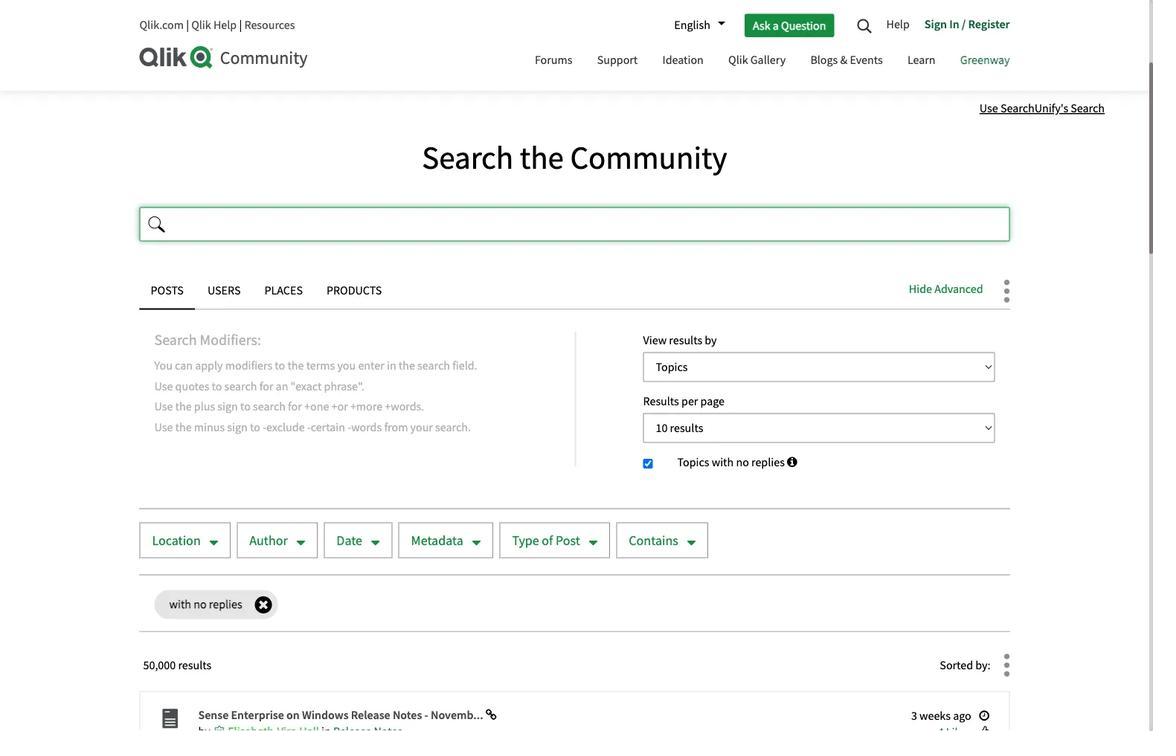 Task type: describe. For each thing, give the bounding box(es) containing it.
0 vertical spatial sign
[[218, 400, 238, 415]]

use inside use searchunify's search link
[[980, 101, 998, 116]]

tab panel containing 50,000 results
[[140, 647, 1010, 731]]

ago
[[953, 709, 972, 724]]

sign
[[925, 16, 947, 31]]

results
[[643, 394, 679, 409]]

date
[[337, 533, 362, 550]]

sorted by: heading
[[940, 647, 998, 685]]

qlik community link
[[140, 55, 220, 70]]

0 horizontal spatial help
[[214, 17, 237, 33]]

sense enterprise on windows release notes - novemb...
[[198, 708, 486, 723]]

0 horizontal spatial with
[[169, 598, 191, 613]]

posts link
[[140, 274, 195, 310]]

2 horizontal spatial with
[[712, 455, 734, 470]]

with no replies
[[169, 598, 242, 613]]

products link
[[315, 274, 393, 310]]

top link
[[234, 55, 253, 70]]

quotes
[[175, 379, 209, 394]]

sense enterprise on windows release notes - novemb... link
[[198, 708, 486, 723]]

results for search the community
[[178, 658, 211, 674]]

the left plus
[[175, 400, 192, 415]]

ask
[[753, 18, 771, 33]]

greenway link
[[949, 39, 1021, 83]]

[webinar]
[[341, 8, 395, 23]]

the left minus
[[175, 420, 192, 435]]

ask a question
[[753, 18, 826, 33]]

you
[[337, 359, 356, 374]]

plus
[[194, 400, 215, 415]]

limits search results to topics that have no replies. image
[[787, 457, 798, 469]]

hide advanced
[[909, 282, 983, 297]]

sign in / register link
[[917, 11, 1010, 39]]

qlik community
[[140, 55, 220, 70]]

help link
[[887, 11, 917, 39]]

type of post button
[[500, 523, 610, 559]]

0 vertical spatial on
[[696, 8, 709, 23]]

apply
[[195, 359, 223, 374]]

in
[[950, 16, 960, 31]]

accenture
[[397, 8, 447, 23]]

+one
[[304, 400, 329, 415]]

search for search modifiers:
[[154, 331, 197, 351]]

resources
[[244, 17, 295, 33]]

topics with no replies
[[678, 455, 785, 470]]

per
[[682, 394, 698, 409]]

qlik.com
[[140, 17, 184, 33]]

certain
[[311, 420, 345, 435]]

type
[[512, 533, 539, 550]]

qlik:
[[459, 8, 482, 23]]

saas
[[622, 8, 647, 23]]

novemb...
[[431, 708, 483, 723]]

location button
[[140, 523, 231, 559]]

1 vertical spatial search
[[224, 379, 257, 394]]

3 weeks ago
[[912, 709, 974, 724]]

this is an article image
[[155, 709, 183, 731]]

advanced
[[935, 282, 983, 297]]

1 vertical spatial for
[[288, 400, 302, 415]]

question
[[781, 18, 826, 33]]

ideation button
[[651, 39, 715, 83]]

search inside use searchunify's search link
[[1071, 101, 1105, 116]]

view results by
[[643, 333, 717, 348]]

terms
[[306, 359, 335, 374]]

metadata button
[[399, 523, 494, 559]]

contains button
[[616, 523, 709, 559]]

50,000 results
[[143, 658, 211, 674]]

from
[[384, 420, 408, 435]]

dec
[[711, 8, 730, 23]]

events
[[850, 52, 883, 68]]

- right 'certain'
[[348, 420, 351, 435]]

phrase".
[[324, 379, 365, 394]]

sense
[[198, 708, 229, 723]]

50,000 results alert
[[140, 647, 940, 685]]

gallery
[[751, 52, 786, 68]]

"exact
[[291, 379, 322, 394]]

blogs & events button
[[799, 39, 894, 83]]

to up an
[[275, 359, 285, 374]]

qlik image
[[140, 46, 214, 68]]

users
[[208, 283, 241, 299]]

forums button
[[524, 39, 584, 83]]

menu bar containing forums
[[524, 39, 1021, 83]]

the right in
[[399, 359, 415, 374]]

bi
[[547, 8, 557, 23]]

notes
[[393, 708, 422, 723]]

3
[[912, 709, 917, 724]]

community inside list
[[162, 55, 220, 70]]

author
[[250, 533, 288, 550]]

greenway
[[961, 52, 1010, 68]]

an
[[276, 379, 288, 394]]

places link
[[253, 274, 314, 310]]

ask a question link
[[745, 14, 835, 37]]

register link
[[757, 8, 809, 23]]

can
[[175, 359, 193, 374]]

search for search the community
[[422, 138, 514, 179]]

exclude
[[266, 420, 305, 435]]

in
[[387, 359, 396, 374]]

search the community
[[422, 138, 728, 179]]

search modifiers: heading
[[154, 331, 508, 351]]

register
[[969, 16, 1010, 31]]

[webinar]  accenture & qlik:  accelerating bi migration to saas with qlik on dec 13th: register
[[341, 8, 809, 23]]

1 vertical spatial no
[[194, 598, 207, 613]]

use searchunify's search link
[[980, 101, 1150, 117]]



Task type: locate. For each thing, give the bounding box(es) containing it.
no
[[736, 455, 749, 470], [194, 598, 207, 613]]

top
[[234, 55, 253, 70]]

qlik.com link
[[140, 17, 184, 33]]

1 vertical spatial on
[[287, 708, 300, 723]]

minus
[[194, 420, 225, 435]]

of
[[542, 533, 553, 550]]

Search Query search field
[[140, 208, 1010, 242]]

page
[[701, 394, 725, 409]]

replies
[[752, 455, 785, 470], [209, 598, 242, 613]]

release
[[351, 708, 390, 723]]

community
[[220, 47, 308, 69], [162, 55, 220, 70], [570, 138, 728, 179]]

search down an
[[253, 400, 286, 415]]

to left saas
[[609, 8, 620, 23]]

the up search query search field
[[520, 138, 564, 179]]

help up top
[[214, 17, 237, 33]]

metadata
[[411, 533, 463, 550]]

1 vertical spatial &
[[841, 52, 848, 68]]

forums
[[535, 52, 573, 68]]

modifiers
[[225, 359, 272, 374]]

hide advanced link
[[909, 272, 983, 308]]

search for search
[[267, 55, 301, 70]]

qlik gallery link
[[717, 39, 797, 83]]

qlik left 'gallery'
[[729, 52, 748, 68]]

0 horizontal spatial for
[[259, 379, 273, 394]]

1 vertical spatial results
[[178, 658, 211, 674]]

results for search modifiers:
[[669, 333, 703, 348]]

- right minus
[[263, 420, 266, 435]]

english button
[[667, 13, 725, 38]]

& right blogs
[[841, 52, 848, 68]]

posts
[[151, 283, 184, 299]]

you
[[154, 359, 173, 374]]

tab panel
[[140, 647, 1010, 731]]

1 horizontal spatial results
[[669, 333, 703, 348]]

search inside list
[[267, 55, 301, 70]]

by
[[705, 333, 717, 348]]

results per page
[[643, 394, 725, 409]]

with no replies link
[[154, 591, 278, 620]]

1 vertical spatial with
[[712, 455, 734, 470]]

0 vertical spatial replies
[[752, 455, 785, 470]]

qlik down qlik.com link
[[140, 55, 159, 70]]

qlik left the dec at the right top of page
[[674, 8, 693, 23]]

results left by
[[669, 333, 703, 348]]

use
[[980, 101, 998, 116], [154, 379, 173, 394], [154, 400, 173, 415], [154, 420, 173, 435]]

you can apply modifiers to the terms you enter in the search field. use quotes to search for an "exact phrase". use the plus sign to search for +one +or +more +words. use the minus sign to -exclude -certain -words from your search.
[[154, 359, 477, 435]]

learn button
[[897, 39, 947, 83]]

1 horizontal spatial for
[[288, 400, 302, 415]]

2 vertical spatial with
[[169, 598, 191, 613]]

view
[[643, 333, 667, 348]]

register
[[760, 8, 809, 23]]

0 horizontal spatial |
[[186, 17, 189, 33]]

|
[[186, 17, 189, 33], [239, 17, 242, 33]]

with up 50,000 results
[[169, 598, 191, 613]]

Topics with no replies checkbox
[[643, 460, 653, 469]]

results inside alert
[[178, 658, 211, 674]]

1 horizontal spatial |
[[239, 17, 242, 33]]

search modifiers:
[[154, 331, 261, 351]]

- down +one
[[307, 420, 311, 435]]

sign right plus
[[218, 400, 238, 415]]

your
[[410, 420, 433, 435]]

list containing qlik community
[[140, 43, 969, 82]]

search.
[[435, 420, 471, 435]]

| right qlik.com
[[186, 17, 189, 33]]

support button
[[586, 39, 649, 83]]

with right saas
[[649, 8, 671, 23]]

results right 50,000
[[178, 658, 211, 674]]

0 vertical spatial results
[[669, 333, 703, 348]]

& inside dropdown button
[[841, 52, 848, 68]]

search
[[267, 55, 301, 70], [1071, 101, 1105, 116], [422, 138, 514, 179], [154, 331, 197, 351]]

qlik inside list
[[140, 55, 159, 70]]

0 vertical spatial &
[[449, 8, 457, 23]]

for left +one
[[288, 400, 302, 415]]

qlik right qlik.com link
[[191, 17, 211, 33]]

no up 50,000 results
[[194, 598, 207, 613]]

0 horizontal spatial on
[[287, 708, 300, 723]]

/
[[962, 16, 966, 31]]

use searchunify's search
[[980, 101, 1105, 116]]

sign right minus
[[227, 420, 248, 435]]

search left 'field.'
[[418, 359, 450, 374]]

0 vertical spatial search
[[418, 359, 450, 374]]

blogs
[[811, 52, 838, 68]]

0 vertical spatial with
[[649, 8, 671, 23]]

post
[[556, 533, 580, 550]]

resources link
[[244, 17, 295, 33]]

1 horizontal spatial on
[[696, 8, 709, 23]]

message contains a hyperlink image
[[486, 710, 497, 722]]

words
[[351, 420, 382, 435]]

to down apply
[[212, 379, 222, 394]]

on left the dec at the right top of page
[[696, 8, 709, 23]]

1 vertical spatial replies
[[209, 598, 242, 613]]

tab list containing posts
[[140, 274, 1010, 310]]

2 vertical spatial search
[[253, 400, 286, 415]]

None submit
[[140, 208, 174, 242]]

community link
[[140, 46, 509, 69]]

blogs & events
[[811, 52, 883, 68]]

windows
[[302, 708, 349, 723]]

the up "exact on the left bottom of the page
[[288, 359, 304, 374]]

+words.
[[385, 400, 424, 415]]

sign
[[218, 400, 238, 415], [227, 420, 248, 435]]

learn
[[908, 52, 936, 68]]

+or
[[332, 400, 348, 415]]

date button
[[324, 523, 392, 559]]

50,000
[[143, 658, 176, 674]]

help left sign
[[887, 16, 910, 32]]

0 horizontal spatial results
[[178, 658, 211, 674]]

1 horizontal spatial help
[[887, 16, 910, 32]]

0 horizontal spatial &
[[449, 8, 457, 23]]

location
[[152, 533, 201, 550]]

| right qlik help link
[[239, 17, 242, 33]]

2 | from the left
[[239, 17, 242, 33]]

1 horizontal spatial with
[[649, 8, 671, 23]]

author button
[[237, 523, 318, 559]]

1 horizontal spatial no
[[736, 455, 749, 470]]

list
[[140, 43, 969, 82]]

to left exclude
[[250, 420, 260, 435]]

with
[[649, 8, 671, 23], [712, 455, 734, 470], [169, 598, 191, 613]]

sorted by:
[[940, 658, 991, 674]]

- right 'notes'
[[425, 708, 428, 723]]

employee image
[[213, 727, 225, 731]]

to right plus
[[240, 400, 251, 415]]

1 vertical spatial sign
[[227, 420, 248, 435]]

0 horizontal spatial replies
[[209, 598, 242, 613]]

1 horizontal spatial replies
[[752, 455, 785, 470]]

for
[[259, 379, 273, 394], [288, 400, 302, 415]]

tab list
[[140, 274, 1010, 310]]

- inside tab panel
[[425, 708, 428, 723]]

by:
[[976, 658, 991, 674]]

enterprise
[[231, 708, 284, 723]]

1 horizontal spatial &
[[841, 52, 848, 68]]

hide
[[909, 282, 932, 297]]

a
[[773, 18, 779, 33]]

with right topics on the right of page
[[712, 455, 734, 470]]

on
[[696, 8, 709, 23], [287, 708, 300, 723]]

english
[[674, 17, 711, 33]]

1 | from the left
[[186, 17, 189, 33]]

+more
[[350, 400, 383, 415]]

qlik
[[674, 8, 693, 23], [191, 17, 211, 33], [729, 52, 748, 68], [140, 55, 159, 70]]

enter
[[358, 359, 385, 374]]

menu bar
[[524, 39, 1021, 83]]

on inside tab panel
[[287, 708, 300, 723]]

products
[[327, 283, 382, 299]]

type of post
[[512, 533, 580, 550]]

0 horizontal spatial no
[[194, 598, 207, 613]]

for left an
[[259, 379, 273, 394]]

qlik.com | qlik help | resources
[[140, 17, 295, 33]]

& left qlik:
[[449, 8, 457, 23]]

search down modifiers
[[224, 379, 257, 394]]

on left windows
[[287, 708, 300, 723]]

0 vertical spatial for
[[259, 379, 273, 394]]

0 vertical spatial no
[[736, 455, 749, 470]]

13th:
[[732, 8, 757, 23]]

no right topics on the right of page
[[736, 455, 749, 470]]



Task type: vqa. For each thing, say whether or not it's contained in the screenshot.
You can apply modifiers to the terms you enter in the search field. Use quotes to search for an "exact phrase". Use the plus sign to search for +one +or +more +words. Use the minus sign to -exclude -certain -words from your search. on the left of page
yes



